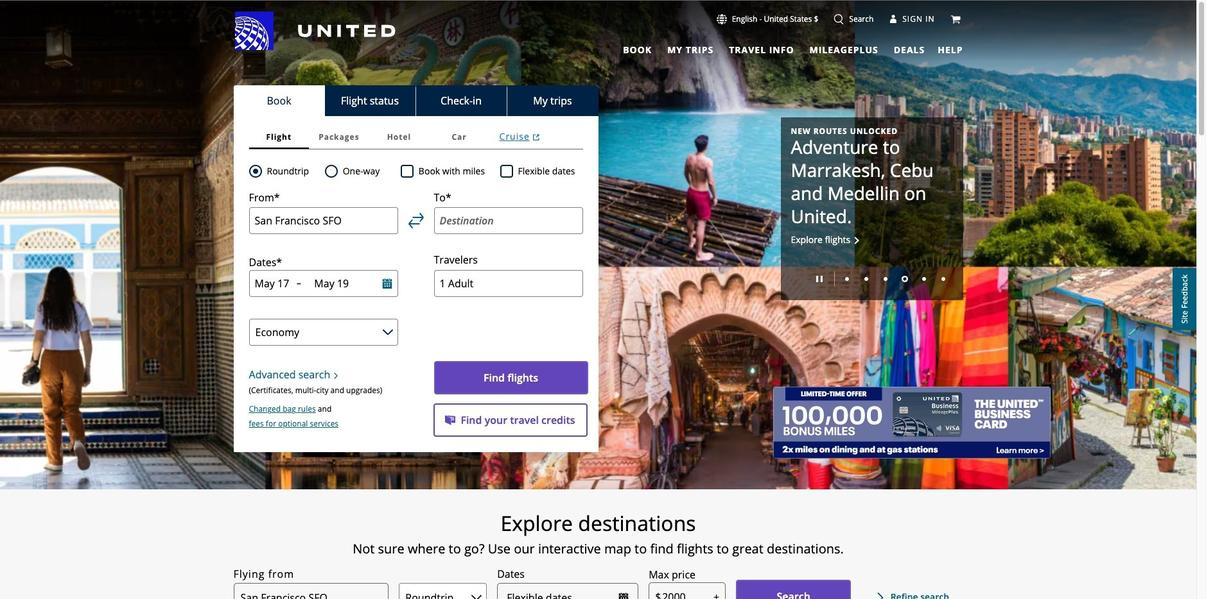 Task type: locate. For each thing, give the bounding box(es) containing it.
Return text field
[[314, 277, 364, 291]]

united logo link to homepage image
[[235, 12, 395, 50]]

slide 6 of 6 image
[[941, 278, 945, 282]]

2 vertical spatial tab list
[[249, 125, 583, 150]]

please enter the max price in the input text or tab to access the slider to set the max price. element
[[649, 568, 696, 583]]

navigation
[[0, 11, 1197, 58]]

carousel buttons element
[[791, 267, 953, 290]]

Flying from text field
[[233, 584, 389, 600]]

None text field
[[649, 583, 726, 600]]

slide 2 of 6 image
[[864, 278, 868, 282]]

Destination text field
[[434, 208, 583, 235]]

reverse origin and destination image
[[408, 213, 424, 229]]

not sure where to go? use our interactive map to find flights to great destinations. element
[[160, 542, 1037, 558]]

tab list
[[615, 39, 928, 58], [233, 85, 598, 116], [249, 125, 583, 150]]

0 vertical spatial tab list
[[615, 39, 928, 58]]

main content
[[0, 1, 1197, 600]]

Origin text field
[[249, 208, 398, 235]]

one way flight search element
[[338, 164, 380, 179]]

slide 3 of 6 image
[[884, 278, 887, 282]]

round trip flight search element
[[262, 164, 309, 179]]



Task type: describe. For each thing, give the bounding box(es) containing it.
slide 1 of 6 image
[[845, 278, 849, 282]]

pause image
[[816, 276, 822, 283]]

slide 5 of 6 image
[[922, 278, 926, 282]]

slide 4 of 6 image
[[902, 276, 908, 283]]

view cart, click to view list of recently searched saved trips. image
[[950, 14, 961, 24]]

Departure text field
[[255, 277, 291, 291]]

explore destinations element
[[160, 511, 1037, 537]]

flexible dates image
[[619, 594, 629, 600]]

1 vertical spatial tab list
[[233, 85, 598, 116]]

book with miles element
[[401, 164, 500, 179]]

flying from element
[[233, 567, 294, 583]]

currently in english united states	$ enter to change image
[[717, 14, 727, 24]]



Task type: vqa. For each thing, say whether or not it's contained in the screenshot.
right 27
no



